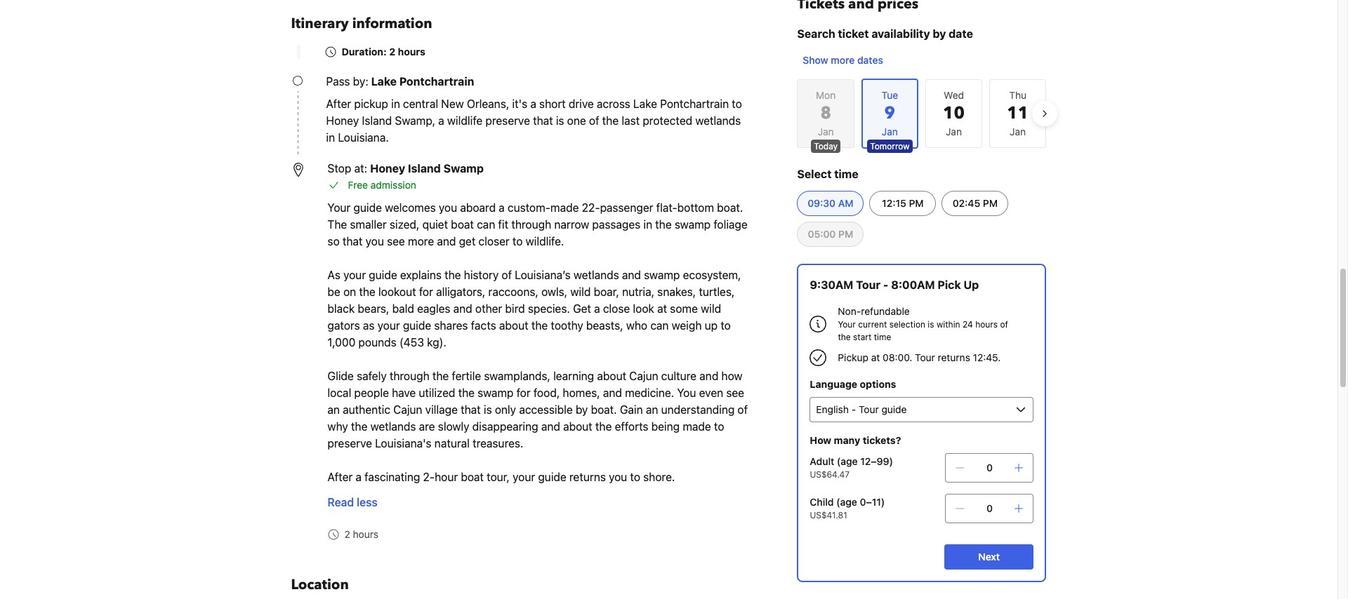Task type: describe. For each thing, give the bounding box(es) containing it.
and down alligators,
[[453, 303, 472, 315]]

pickup
[[354, 98, 388, 110]]

1 vertical spatial swamp
[[644, 269, 680, 282]]

flat-
[[656, 202, 677, 214]]

a down new
[[438, 114, 444, 127]]

the right on
[[359, 286, 376, 298]]

1 horizontal spatial tour
[[915, 352, 935, 364]]

a right it's
[[530, 98, 536, 110]]

am
[[838, 197, 854, 209]]

child
[[810, 496, 834, 508]]

2 vertical spatial swamp
[[478, 387, 514, 400]]

kg).
[[427, 336, 446, 349]]

culture
[[661, 370, 697, 383]]

1,000
[[328, 336, 356, 349]]

1 horizontal spatial for
[[517, 387, 531, 400]]

non-
[[838, 305, 861, 317]]

shares
[[434, 319, 468, 332]]

0 horizontal spatial in
[[326, 131, 335, 144]]

current
[[858, 319, 887, 330]]

at:
[[354, 162, 367, 175]]

snakes,
[[657, 286, 696, 298]]

within
[[937, 319, 960, 330]]

last
[[622, 114, 640, 127]]

8
[[820, 102, 831, 125]]

search ticket availability by date
[[797, 27, 973, 40]]

wed
[[944, 89, 964, 101]]

nutria,
[[622, 286, 654, 298]]

read less button
[[319, 486, 386, 520]]

1 horizontal spatial through
[[511, 218, 551, 231]]

0 horizontal spatial pontchartrain
[[399, 75, 474, 88]]

2 vertical spatial your
[[513, 471, 535, 484]]

louisiana.
[[338, 131, 389, 144]]

0 vertical spatial by
[[933, 27, 946, 40]]

glide
[[328, 370, 354, 383]]

even
[[699, 387, 723, 400]]

pick
[[938, 279, 961, 291]]

0 vertical spatial in
[[391, 98, 400, 110]]

adult
[[810, 456, 834, 468]]

2-
[[423, 471, 435, 484]]

next button
[[944, 545, 1034, 570]]

0 vertical spatial see
[[387, 235, 405, 248]]

shore.
[[643, 471, 675, 484]]

returns inside "your guide welcomes you aboard a custom-made 22-passenger flat-bottom boat. the smaller sized, quiet boat can fit through narrow passages in the swamp foliage so that you see more and get closer to wildlife. as your guide explains the history of louisiana's wetlands and swamp ecosystem, be on the lookout for alligators, raccoons, owls, wild boar, nutria, snakes, turtles, black bears, bald eagles and other bird species. get a close look at some wild gators as your guide shares facts about the toothy beasts, who can weigh up to 1,000 pounds (453 kg). glide safely through the fertile swamplands, learning about cajun culture and how local people have utilized the swamp for food, homes, and medicine. you even see an authentic cajun village that is only accessible by boat. gain an understanding of why the wetlands are slowly disappearing and about the efforts being made to preserve louisiana's natural treasures. after a fascinating 2-hour boat tour, your guide returns you to shore."
[[569, 471, 606, 484]]

(453
[[399, 336, 424, 349]]

aboard
[[460, 202, 496, 214]]

custom-
[[508, 202, 550, 214]]

08:00.
[[883, 352, 912, 364]]

that inside after pickup in central new orleans, it's a short drive across lake pontchartrain to honey island swamp, a wildlife preserve that is one of the last protected wetlands in louisiana.
[[533, 114, 553, 127]]

0 vertical spatial made
[[550, 202, 579, 214]]

0 vertical spatial boat.
[[717, 202, 743, 214]]

select
[[797, 168, 832, 180]]

0 vertical spatial boat
[[451, 218, 474, 231]]

adult (age 12–99) us$64.47
[[810, 456, 893, 480]]

of inside after pickup in central new orleans, it's a short drive across lake pontchartrain to honey island swamp, a wildlife preserve that is one of the last protected wetlands in louisiana.
[[589, 114, 599, 127]]

show more dates
[[803, 54, 883, 66]]

1 horizontal spatial can
[[650, 319, 669, 332]]

hours inside non-refundable your current selection is within 24 hours of the start time
[[975, 319, 998, 330]]

of down how
[[738, 404, 748, 416]]

and down the "quiet" at top left
[[437, 235, 456, 248]]

1 horizontal spatial wetlands
[[574, 269, 619, 282]]

ecosystem,
[[683, 269, 741, 282]]

jan for 11
[[1010, 126, 1026, 138]]

1 vertical spatial that
[[343, 235, 363, 248]]

0 vertical spatial your
[[343, 269, 366, 282]]

0 vertical spatial 2
[[389, 46, 395, 58]]

options
[[860, 378, 896, 390]]

after inside "your guide welcomes you aboard a custom-made 22-passenger flat-bottom boat. the smaller sized, quiet boat can fit through narrow passages in the swamp foliage so that you see more and get closer to wildlife. as your guide explains the history of louisiana's wetlands and swamp ecosystem, be on the lookout for alligators, raccoons, owls, wild boar, nutria, snakes, turtles, black bears, bald eagles and other bird species. get a close look at some wild gators as your guide shares facts about the toothy beasts, who can weigh up to 1,000 pounds (453 kg). glide safely through the fertile swamplands, learning about cajun culture and how local people have utilized the swamp for food, homes, and medicine. you even see an authentic cajun village that is only accessible by boat. gain an understanding of why the wetlands are slowly disappearing and about the efforts being made to preserve louisiana's natural treasures. after a fascinating 2-hour boat tour, your guide returns you to shore."
[[328, 471, 353, 484]]

toothy
[[551, 319, 583, 332]]

the down fertile
[[458, 387, 475, 400]]

read less
[[328, 496, 377, 509]]

time inside non-refundable your current selection is within 24 hours of the start time
[[874, 332, 891, 343]]

food,
[[534, 387, 560, 400]]

get
[[573, 303, 591, 315]]

swamp
[[443, 162, 484, 175]]

smaller
[[350, 218, 387, 231]]

1 vertical spatial made
[[683, 421, 711, 433]]

only
[[495, 404, 516, 416]]

black
[[328, 303, 355, 315]]

2 vertical spatial you
[[609, 471, 627, 484]]

disappearing
[[472, 421, 538, 433]]

fit
[[498, 218, 508, 231]]

why
[[328, 421, 348, 433]]

0 horizontal spatial 2
[[344, 529, 350, 541]]

refundable
[[861, 305, 910, 317]]

by inside "your guide welcomes you aboard a custom-made 22-passenger flat-bottom boat. the smaller sized, quiet boat can fit through narrow passages in the swamp foliage so that you see more and get closer to wildlife. as your guide explains the history of louisiana's wetlands and swamp ecosystem, be on the lookout for alligators, raccoons, owls, wild boar, nutria, snakes, turtles, black bears, bald eagles and other bird species. get a close look at some wild gators as your guide shares facts about the toothy beasts, who can weigh up to 1,000 pounds (453 kg). glide safely through the fertile swamplands, learning about cajun culture and how local people have utilized the swamp for food, homes, and medicine. you even see an authentic cajun village that is only accessible by boat. gain an understanding of why the wetlands are slowly disappearing and about the efforts being made to preserve louisiana's natural treasures. after a fascinating 2-hour boat tour, your guide returns you to shore."
[[576, 404, 588, 416]]

-
[[883, 279, 888, 291]]

0 horizontal spatial can
[[477, 218, 495, 231]]

1 vertical spatial about
[[597, 370, 626, 383]]

eagles
[[417, 303, 450, 315]]

1 vertical spatial wild
[[701, 303, 721, 315]]

0 for child (age 0–11)
[[986, 503, 993, 515]]

02:45 pm
[[953, 197, 998, 209]]

bird
[[505, 303, 525, 315]]

of up raccoons,
[[502, 269, 512, 282]]

honey inside after pickup in central new orleans, it's a short drive across lake pontchartrain to honey island swamp, a wildlife preserve that is one of the last protected wetlands in louisiana.
[[326, 114, 359, 127]]

2 vertical spatial about
[[563, 421, 592, 433]]

dates
[[857, 54, 883, 66]]

pm for 02:45 pm
[[983, 197, 998, 209]]

pm for 05:00 pm
[[838, 228, 853, 240]]

language options
[[810, 378, 896, 390]]

and up gain
[[603, 387, 622, 400]]

09:30
[[808, 197, 836, 209]]

0 vertical spatial hours
[[398, 46, 425, 58]]

availability
[[872, 27, 930, 40]]

the left efforts
[[595, 421, 612, 433]]

2 vertical spatial hours
[[353, 529, 378, 541]]

preserve inside after pickup in central new orleans, it's a short drive across lake pontchartrain to honey island swamp, a wildlife preserve that is one of the last protected wetlands in louisiana.
[[485, 114, 530, 127]]

guide up lookout
[[369, 269, 397, 282]]

child (age 0–11) us$41.81
[[810, 496, 885, 521]]

1 horizontal spatial you
[[439, 202, 457, 214]]

0 horizontal spatial about
[[499, 319, 528, 332]]

guide up (453
[[403, 319, 431, 332]]

(age for 0–11)
[[836, 496, 857, 508]]

05:00
[[808, 228, 836, 240]]

0–11)
[[860, 496, 885, 508]]

region containing 8
[[786, 73, 1058, 154]]

and down accessible
[[541, 421, 560, 433]]

duration: 2 hours
[[342, 46, 425, 58]]

jan for 8
[[818, 126, 834, 138]]

the down authentic at the left of the page
[[351, 421, 367, 433]]

stop at: honey island swamp
[[328, 162, 484, 175]]

0 vertical spatial swamp
[[675, 218, 711, 231]]

0 vertical spatial cajun
[[629, 370, 658, 383]]

9:30am
[[810, 279, 853, 291]]

0 horizontal spatial wetlands
[[370, 421, 416, 433]]

free admission
[[348, 179, 416, 191]]

guide right tour,
[[538, 471, 566, 484]]

a right 'get'
[[594, 303, 600, 315]]

central
[[403, 98, 438, 110]]

ticket
[[838, 27, 869, 40]]

swamp,
[[395, 114, 435, 127]]

select time
[[797, 168, 858, 180]]

0 for adult (age 12–99)
[[986, 462, 993, 474]]

1 an from the left
[[328, 404, 340, 416]]

the down the species.
[[531, 319, 548, 332]]

selection
[[889, 319, 925, 330]]

history
[[464, 269, 499, 282]]

and up nutria,
[[622, 269, 641, 282]]

1 horizontal spatial that
[[461, 404, 481, 416]]

you
[[677, 387, 696, 400]]

by:
[[353, 75, 368, 88]]

a up 'fit'
[[499, 202, 505, 214]]

boar,
[[594, 286, 619, 298]]

after pickup in central new orleans, it's a short drive across lake pontchartrain to honey island swamp, a wildlife preserve that is one of the last protected wetlands in louisiana.
[[326, 98, 742, 144]]

treasures.
[[473, 437, 523, 450]]

other
[[475, 303, 502, 315]]

1 vertical spatial through
[[390, 370, 430, 383]]

be
[[328, 286, 340, 298]]

sized,
[[390, 218, 419, 231]]

have
[[392, 387, 416, 400]]

wetlands inside after pickup in central new orleans, it's a short drive across lake pontchartrain to honey island swamp, a wildlife preserve that is one of the last protected wetlands in louisiana.
[[695, 114, 741, 127]]

orleans,
[[467, 98, 509, 110]]

read
[[328, 496, 354, 509]]

foliage
[[714, 218, 748, 231]]

tour,
[[487, 471, 510, 484]]

1 vertical spatial boat
[[461, 471, 484, 484]]

jan for 10
[[946, 126, 962, 138]]

preserve inside "your guide welcomes you aboard a custom-made 22-passenger flat-bottom boat. the smaller sized, quiet boat can fit through narrow passages in the swamp foliage so that you see more and get closer to wildlife. as your guide explains the history of louisiana's wetlands and swamp ecosystem, be on the lookout for alligators, raccoons, owls, wild boar, nutria, snakes, turtles, black bears, bald eagles and other bird species. get a close look at some wild gators as your guide shares facts about the toothy beasts, who can weigh up to 1,000 pounds (453 kg). glide safely through the fertile swamplands, learning about cajun culture and how local people have utilized the swamp for food, homes, and medicine. you even see an authentic cajun village that is only accessible by boat. gain an understanding of why the wetlands are slowly disappearing and about the efforts being made to preserve louisiana's natural treasures. after a fascinating 2-hour boat tour, your guide returns you to shore."
[[328, 437, 372, 450]]

bald
[[392, 303, 414, 315]]

0 vertical spatial lake
[[371, 75, 397, 88]]

1 horizontal spatial see
[[726, 387, 744, 400]]

1 vertical spatial island
[[408, 162, 441, 175]]

the up alligators,
[[445, 269, 461, 282]]



Task type: vqa. For each thing, say whether or not it's contained in the screenshot.
food,
yes



Task type: locate. For each thing, give the bounding box(es) containing it.
through down custom-
[[511, 218, 551, 231]]

of inside non-refundable your current selection is within 24 hours of the start time
[[1000, 319, 1008, 330]]

tour right 08:00.
[[915, 352, 935, 364]]

made up "narrow"
[[550, 202, 579, 214]]

0 horizontal spatial that
[[343, 235, 363, 248]]

wild up 'get'
[[570, 286, 591, 298]]

2 horizontal spatial that
[[533, 114, 553, 127]]

wetlands up boar,
[[574, 269, 619, 282]]

wetlands up louisiana's
[[370, 421, 416, 433]]

is left the one
[[556, 114, 564, 127]]

0 vertical spatial wild
[[570, 286, 591, 298]]

lake inside after pickup in central new orleans, it's a short drive across lake pontchartrain to honey island swamp, a wildlife preserve that is one of the last protected wetlands in louisiana.
[[633, 98, 657, 110]]

is inside non-refundable your current selection is within 24 hours of the start time
[[928, 319, 934, 330]]

is
[[556, 114, 564, 127], [928, 319, 934, 330], [484, 404, 492, 416]]

wetlands
[[695, 114, 741, 127], [574, 269, 619, 282], [370, 421, 416, 433]]

1 0 from the top
[[986, 462, 993, 474]]

an down "medicine."
[[646, 404, 658, 416]]

non-refundable your current selection is within 24 hours of the start time
[[838, 305, 1008, 343]]

us$41.81
[[810, 510, 847, 521]]

0 horizontal spatial tour
[[856, 279, 880, 291]]

a up read less button
[[356, 471, 362, 484]]

preserve down it's
[[485, 114, 530, 127]]

0 horizontal spatial boat.
[[591, 404, 617, 416]]

the down 'flat-'
[[655, 218, 672, 231]]

1 horizontal spatial lake
[[633, 98, 657, 110]]

0 vertical spatial you
[[439, 202, 457, 214]]

your right as
[[377, 319, 400, 332]]

in up the stop
[[326, 131, 335, 144]]

time up am
[[834, 168, 858, 180]]

1 horizontal spatial island
[[408, 162, 441, 175]]

1 vertical spatial preserve
[[328, 437, 372, 450]]

beasts,
[[586, 319, 623, 332]]

pm right 05:00
[[838, 228, 853, 240]]

can left 'fit'
[[477, 218, 495, 231]]

preserve down why
[[328, 437, 372, 450]]

1 vertical spatial pontchartrain
[[660, 98, 729, 110]]

in
[[391, 98, 400, 110], [326, 131, 335, 144], [643, 218, 652, 231]]

swamp
[[675, 218, 711, 231], [644, 269, 680, 282], [478, 387, 514, 400]]

weigh
[[672, 319, 702, 332]]

an up why
[[328, 404, 340, 416]]

wild
[[570, 286, 591, 298], [701, 303, 721, 315]]

0 vertical spatial about
[[499, 319, 528, 332]]

welcomes
[[385, 202, 436, 214]]

pontchartrain up protected
[[660, 98, 729, 110]]

1 vertical spatial time
[[874, 332, 891, 343]]

12:15 pm
[[882, 197, 924, 209]]

lookout
[[378, 286, 416, 298]]

jan inside wed 10 jan
[[946, 126, 962, 138]]

mon 8 jan today
[[814, 89, 838, 152]]

facts
[[471, 319, 496, 332]]

0 horizontal spatial your
[[343, 269, 366, 282]]

0 horizontal spatial see
[[387, 235, 405, 248]]

how many tickets?
[[810, 435, 901, 447]]

about down bird
[[499, 319, 528, 332]]

cajun down have
[[393, 404, 422, 416]]

pontchartrain up new
[[399, 75, 474, 88]]

more inside button
[[831, 54, 855, 66]]

boat. up foliage
[[717, 202, 743, 214]]

lake right by:
[[371, 75, 397, 88]]

1 vertical spatial is
[[928, 319, 934, 330]]

2 horizontal spatial about
[[597, 370, 626, 383]]

jan down "11"
[[1010, 126, 1026, 138]]

new
[[441, 98, 464, 110]]

1 horizontal spatial at
[[871, 352, 880, 364]]

2 horizontal spatial hours
[[975, 319, 998, 330]]

0 horizontal spatial island
[[362, 114, 392, 127]]

0 vertical spatial more
[[831, 54, 855, 66]]

(age down many
[[837, 456, 858, 468]]

people
[[354, 387, 389, 400]]

1 vertical spatial (age
[[836, 496, 857, 508]]

12:45.
[[973, 352, 1001, 364]]

after down pass
[[326, 98, 351, 110]]

can
[[477, 218, 495, 231], [650, 319, 669, 332]]

honey
[[326, 114, 359, 127], [370, 162, 405, 175]]

is inside "your guide welcomes you aboard a custom-made 22-passenger flat-bottom boat. the smaller sized, quiet boat can fit through narrow passages in the swamp foliage so that you see more and get closer to wildlife. as your guide explains the history of louisiana's wetlands and swamp ecosystem, be on the lookout for alligators, raccoons, owls, wild boar, nutria, snakes, turtles, black bears, bald eagles and other bird species. get a close look at some wild gators as your guide shares facts about the toothy beasts, who can weigh up to 1,000 pounds (453 kg). glide safely through the fertile swamplands, learning about cajun culture and how local people have utilized the swamp for food, homes, and medicine. you even see an authentic cajun village that is only accessible by boat. gain an understanding of why the wetlands are slowly disappearing and about the efforts being made to preserve louisiana's natural treasures. after a fascinating 2-hour boat tour, your guide returns you to shore."
[[484, 404, 492, 416]]

1 vertical spatial honey
[[370, 162, 405, 175]]

1 horizontal spatial pm
[[909, 197, 924, 209]]

wildlife.
[[526, 235, 564, 248]]

of right 24
[[1000, 319, 1008, 330]]

0 vertical spatial is
[[556, 114, 564, 127]]

jan inside thu 11 jan
[[1010, 126, 1026, 138]]

the down across
[[602, 114, 619, 127]]

that right the so
[[343, 235, 363, 248]]

your up on
[[343, 269, 366, 282]]

1 horizontal spatial preserve
[[485, 114, 530, 127]]

how
[[721, 370, 742, 383]]

cajun
[[629, 370, 658, 383], [393, 404, 422, 416]]

1 horizontal spatial an
[[646, 404, 658, 416]]

honey up free admission
[[370, 162, 405, 175]]

is left only
[[484, 404, 492, 416]]

the inside non-refundable your current selection is within 24 hours of the start time
[[838, 332, 851, 343]]

0 vertical spatial honey
[[326, 114, 359, 127]]

0 horizontal spatial time
[[834, 168, 858, 180]]

1 vertical spatial returns
[[569, 471, 606, 484]]

that down short
[[533, 114, 553, 127]]

less
[[357, 496, 377, 509]]

2 horizontal spatial is
[[928, 319, 934, 330]]

0 vertical spatial your
[[328, 202, 351, 214]]

3 jan from the left
[[1010, 126, 1026, 138]]

the inside after pickup in central new orleans, it's a short drive across lake pontchartrain to honey island swamp, a wildlife preserve that is one of the last protected wetlands in louisiana.
[[602, 114, 619, 127]]

through up have
[[390, 370, 430, 383]]

(age up us$41.81
[[836, 496, 857, 508]]

2 vertical spatial that
[[461, 404, 481, 416]]

understanding
[[661, 404, 735, 416]]

by down homes,
[[576, 404, 588, 416]]

your inside "your guide welcomes you aboard a custom-made 22-passenger flat-bottom boat. the smaller sized, quiet boat can fit through narrow passages in the swamp foliage so that you see more and get closer to wildlife. as your guide explains the history of louisiana's wetlands and swamp ecosystem, be on the lookout for alligators, raccoons, owls, wild boar, nutria, snakes, turtles, black bears, bald eagles and other bird species. get a close look at some wild gators as your guide shares facts about the toothy beasts, who can weigh up to 1,000 pounds (453 kg). glide safely through the fertile swamplands, learning about cajun culture and how local people have utilized the swamp for food, homes, and medicine. you even see an authentic cajun village that is only accessible by boat. gain an understanding of why the wetlands are slowly disappearing and about the efforts being made to preserve louisiana's natural treasures. after a fascinating 2-hour boat tour, your guide returns you to shore."
[[328, 202, 351, 214]]

jan down "10" at top right
[[946, 126, 962, 138]]

language
[[810, 378, 857, 390]]

2 (age from the top
[[836, 496, 857, 508]]

search
[[797, 27, 835, 40]]

hours down "less"
[[353, 529, 378, 541]]

a
[[530, 98, 536, 110], [438, 114, 444, 127], [499, 202, 505, 214], [594, 303, 600, 315], [356, 471, 362, 484]]

0 horizontal spatial you
[[366, 235, 384, 248]]

one
[[567, 114, 586, 127]]

guide up smaller
[[353, 202, 382, 214]]

by
[[933, 27, 946, 40], [576, 404, 588, 416]]

safely
[[357, 370, 387, 383]]

village
[[425, 404, 458, 416]]

0 vertical spatial through
[[511, 218, 551, 231]]

in down passenger
[[643, 218, 652, 231]]

you up the "quiet" at top left
[[439, 202, 457, 214]]

1 horizontal spatial by
[[933, 27, 946, 40]]

jan
[[818, 126, 834, 138], [946, 126, 962, 138], [1010, 126, 1026, 138]]

you left shore.
[[609, 471, 627, 484]]

jan inside mon 8 jan today
[[818, 126, 834, 138]]

your right tour,
[[513, 471, 535, 484]]

your inside non-refundable your current selection is within 24 hours of the start time
[[838, 319, 856, 330]]

more right show
[[831, 54, 855, 66]]

0 horizontal spatial jan
[[818, 126, 834, 138]]

0 vertical spatial (age
[[837, 456, 858, 468]]

hours right 24
[[975, 319, 998, 330]]

boat. left gain
[[591, 404, 617, 416]]

0 horizontal spatial more
[[408, 235, 434, 248]]

1 horizontal spatial made
[[683, 421, 711, 433]]

medicine.
[[625, 387, 674, 400]]

efforts
[[615, 421, 648, 433]]

0 horizontal spatial pm
[[838, 228, 853, 240]]

2 horizontal spatial your
[[513, 471, 535, 484]]

protected
[[643, 114, 692, 127]]

1 vertical spatial you
[[366, 235, 384, 248]]

close
[[603, 303, 630, 315]]

made down understanding
[[683, 421, 711, 433]]

1 vertical spatial boat.
[[591, 404, 617, 416]]

learning
[[553, 370, 594, 383]]

the
[[602, 114, 619, 127], [655, 218, 672, 231], [445, 269, 461, 282], [359, 286, 376, 298], [531, 319, 548, 332], [838, 332, 851, 343], [432, 370, 449, 383], [458, 387, 475, 400], [351, 421, 367, 433], [595, 421, 612, 433]]

who
[[626, 319, 647, 332]]

0 vertical spatial tour
[[856, 279, 880, 291]]

pontchartrain inside after pickup in central new orleans, it's a short drive across lake pontchartrain to honey island swamp, a wildlife preserve that is one of the last protected wetlands in louisiana.
[[660, 98, 729, 110]]

0 vertical spatial for
[[419, 286, 433, 298]]

swamp down bottom
[[675, 218, 711, 231]]

12–99)
[[860, 456, 893, 468]]

02:45
[[953, 197, 980, 209]]

you down smaller
[[366, 235, 384, 248]]

1 horizontal spatial pontchartrain
[[660, 98, 729, 110]]

pm for 12:15 pm
[[909, 197, 924, 209]]

closer
[[479, 235, 510, 248]]

up
[[964, 279, 979, 291]]

island up "admission"
[[408, 162, 441, 175]]

1 horizontal spatial 2
[[389, 46, 395, 58]]

1 horizontal spatial honey
[[370, 162, 405, 175]]

swamp up 'snakes,'
[[644, 269, 680, 282]]

in inside "your guide welcomes you aboard a custom-made 22-passenger flat-bottom boat. the smaller sized, quiet boat can fit through narrow passages in the swamp foliage so that you see more and get closer to wildlife. as your guide explains the history of louisiana's wetlands and swamp ecosystem, be on the lookout for alligators, raccoons, owls, wild boar, nutria, snakes, turtles, black bears, bald eagles and other bird species. get a close look at some wild gators as your guide shares facts about the toothy beasts, who can weigh up to 1,000 pounds (453 kg). glide safely through the fertile swamplands, learning about cajun culture and how local people have utilized the swamp for food, homes, and medicine. you even see an authentic cajun village that is only accessible by boat. gain an understanding of why the wetlands are slowly disappearing and about the efforts being made to preserve louisiana's natural treasures. after a fascinating 2-hour boat tour, your guide returns you to shore."
[[643, 218, 652, 231]]

date
[[949, 27, 973, 40]]

about up homes,
[[597, 370, 626, 383]]

pm right 12:15
[[909, 197, 924, 209]]

0 vertical spatial time
[[834, 168, 858, 180]]

wild up up
[[701, 303, 721, 315]]

and up even
[[699, 370, 718, 383]]

2
[[389, 46, 395, 58], [344, 529, 350, 541]]

time
[[834, 168, 858, 180], [874, 332, 891, 343]]

0 vertical spatial returns
[[938, 352, 970, 364]]

that
[[533, 114, 553, 127], [343, 235, 363, 248], [461, 404, 481, 416]]

0 horizontal spatial hours
[[353, 529, 378, 541]]

1 vertical spatial by
[[576, 404, 588, 416]]

after up read
[[328, 471, 353, 484]]

0
[[986, 462, 993, 474], [986, 503, 993, 515]]

your up the
[[328, 202, 351, 214]]

0 horizontal spatial lake
[[371, 75, 397, 88]]

0 vertical spatial at
[[657, 303, 667, 315]]

1 horizontal spatial boat.
[[717, 202, 743, 214]]

is left within
[[928, 319, 934, 330]]

homes,
[[563, 387, 600, 400]]

1 vertical spatial your
[[377, 319, 400, 332]]

swamplands,
[[484, 370, 550, 383]]

05:00 pm
[[808, 228, 853, 240]]

for down the explains
[[419, 286, 433, 298]]

1 jan from the left
[[818, 126, 834, 138]]

boat up get
[[451, 218, 474, 231]]

at left 08:00.
[[871, 352, 880, 364]]

guide
[[353, 202, 382, 214], [369, 269, 397, 282], [403, 319, 431, 332], [538, 471, 566, 484]]

as
[[363, 319, 375, 332]]

swamp up only
[[478, 387, 514, 400]]

1 (age from the top
[[837, 456, 858, 468]]

more inside "your guide welcomes you aboard a custom-made 22-passenger flat-bottom boat. the smaller sized, quiet boat can fit through narrow passages in the swamp foliage so that you see more and get closer to wildlife. as your guide explains the history of louisiana's wetlands and swamp ecosystem, be on the lookout for alligators, raccoons, owls, wild boar, nutria, snakes, turtles, black bears, bald eagles and other bird species. get a close look at some wild gators as your guide shares facts about the toothy beasts, who can weigh up to 1,000 pounds (453 kg). glide safely through the fertile swamplands, learning about cajun culture and how local people have utilized the swamp for food, homes, and medicine. you even see an authentic cajun village that is only accessible by boat. gain an understanding of why the wetlands are slowly disappearing and about the efforts being made to preserve louisiana's natural treasures. after a fascinating 2-hour boat tour, your guide returns you to shore."
[[408, 235, 434, 248]]

by left date
[[933, 27, 946, 40]]

so
[[328, 235, 340, 248]]

pickup at 08:00. tour returns 12:45.
[[838, 352, 1001, 364]]

at inside "your guide welcomes you aboard a custom-made 22-passenger flat-bottom boat. the smaller sized, quiet boat can fit through narrow passages in the swamp foliage so that you see more and get closer to wildlife. as your guide explains the history of louisiana's wetlands and swamp ecosystem, be on the lookout for alligators, raccoons, owls, wild boar, nutria, snakes, turtles, black bears, bald eagles and other bird species. get a close look at some wild gators as your guide shares facts about the toothy beasts, who can weigh up to 1,000 pounds (453 kg). glide safely through the fertile swamplands, learning about cajun culture and how local people have utilized the swamp for food, homes, and medicine. you even see an authentic cajun village that is only accessible by boat. gain an understanding of why the wetlands are slowly disappearing and about the efforts being made to preserve louisiana's natural treasures. after a fascinating 2-hour boat tour, your guide returns you to shore."
[[657, 303, 667, 315]]

about
[[499, 319, 528, 332], [597, 370, 626, 383], [563, 421, 592, 433]]

2 jan from the left
[[946, 126, 962, 138]]

1 vertical spatial cajun
[[393, 404, 422, 416]]

(age
[[837, 456, 858, 468], [836, 496, 857, 508]]

1 horizontal spatial about
[[563, 421, 592, 433]]

region
[[786, 73, 1058, 154]]

boat left tour,
[[461, 471, 484, 484]]

more down the "quiet" at top left
[[408, 235, 434, 248]]

2 down information
[[389, 46, 395, 58]]

0 horizontal spatial made
[[550, 202, 579, 214]]

2 down read less
[[344, 529, 350, 541]]

jan up today
[[818, 126, 834, 138]]

preserve
[[485, 114, 530, 127], [328, 437, 372, 450]]

short
[[539, 98, 566, 110]]

1 horizontal spatial wild
[[701, 303, 721, 315]]

2 horizontal spatial jan
[[1010, 126, 1026, 138]]

2 hours
[[344, 529, 378, 541]]

at right look
[[657, 303, 667, 315]]

hours up "pass by: lake pontchartrain"
[[398, 46, 425, 58]]

time down current
[[874, 332, 891, 343]]

pm right 02:45
[[983, 197, 998, 209]]

1 horizontal spatial more
[[831, 54, 855, 66]]

0 vertical spatial pontchartrain
[[399, 75, 474, 88]]

that up slowly
[[461, 404, 481, 416]]

wetlands right protected
[[695, 114, 741, 127]]

raccoons,
[[488, 286, 538, 298]]

honey up louisiana.
[[326, 114, 359, 127]]

(age for 12–99)
[[837, 456, 858, 468]]

1 horizontal spatial your
[[377, 319, 400, 332]]

after inside after pickup in central new orleans, it's a short drive across lake pontchartrain to honey island swamp, a wildlife preserve that is one of the last protected wetlands in louisiana.
[[326, 98, 351, 110]]

2 vertical spatial in
[[643, 218, 652, 231]]

0 horizontal spatial your
[[328, 202, 351, 214]]

as
[[328, 269, 340, 282]]

your guide welcomes you aboard a custom-made 22-passenger flat-bottom boat. the smaller sized, quiet boat can fit through narrow passages in the swamp foliage so that you see more and get closer to wildlife. as your guide explains the history of louisiana's wetlands and swamp ecosystem, be on the lookout for alligators, raccoons, owls, wild boar, nutria, snakes, turtles, black bears, bald eagles and other bird species. get a close look at some wild gators as your guide shares facts about the toothy beasts, who can weigh up to 1,000 pounds (453 kg). glide safely through the fertile swamplands, learning about cajun culture and how local people have utilized the swamp for food, homes, and medicine. you even see an authentic cajun village that is only accessible by boat. gain an understanding of why the wetlands are slowly disappearing and about the efforts being made to preserve louisiana's natural treasures. after a fascinating 2-hour boat tour, your guide returns you to shore.
[[328, 202, 748, 484]]

the left start
[[838, 332, 851, 343]]

pass by: lake pontchartrain
[[326, 75, 474, 88]]

being
[[651, 421, 680, 433]]

1 vertical spatial 2
[[344, 529, 350, 541]]

1 horizontal spatial hours
[[398, 46, 425, 58]]

island down pickup
[[362, 114, 392, 127]]

louisiana's
[[515, 269, 571, 282]]

slowly
[[438, 421, 469, 433]]

next
[[978, 551, 1000, 563]]

1 vertical spatial wetlands
[[574, 269, 619, 282]]

is inside after pickup in central new orleans, it's a short drive across lake pontchartrain to honey island swamp, a wildlife preserve that is one of the last protected wetlands in louisiana.
[[556, 114, 564, 127]]

1 vertical spatial lake
[[633, 98, 657, 110]]

information
[[352, 14, 432, 33]]

0 vertical spatial can
[[477, 218, 495, 231]]

2 horizontal spatial you
[[609, 471, 627, 484]]

are
[[419, 421, 435, 433]]

0 vertical spatial after
[[326, 98, 351, 110]]

to inside after pickup in central new orleans, it's a short drive across lake pontchartrain to honey island swamp, a wildlife preserve that is one of the last protected wetlands in louisiana.
[[732, 98, 742, 110]]

made
[[550, 202, 579, 214], [683, 421, 711, 433]]

many
[[834, 435, 860, 447]]

for down swamplands,
[[517, 387, 531, 400]]

1 horizontal spatial in
[[391, 98, 400, 110]]

0 vertical spatial preserve
[[485, 114, 530, 127]]

2 an from the left
[[646, 404, 658, 416]]

lake up last
[[633, 98, 657, 110]]

island inside after pickup in central new orleans, it's a short drive across lake pontchartrain to honey island swamp, a wildlife preserve that is one of the last protected wetlands in louisiana.
[[362, 114, 392, 127]]

the up utilized
[[432, 370, 449, 383]]

in down "pass by: lake pontchartrain"
[[391, 98, 400, 110]]

see down sized,
[[387, 235, 405, 248]]

(age inside adult (age 12–99) us$64.47
[[837, 456, 858, 468]]

(age inside child (age 0–11) us$41.81
[[836, 496, 857, 508]]

2 0 from the top
[[986, 503, 993, 515]]

10
[[943, 102, 965, 125]]

see down how
[[726, 387, 744, 400]]

0 horizontal spatial preserve
[[328, 437, 372, 450]]

fascinating
[[364, 471, 420, 484]]



